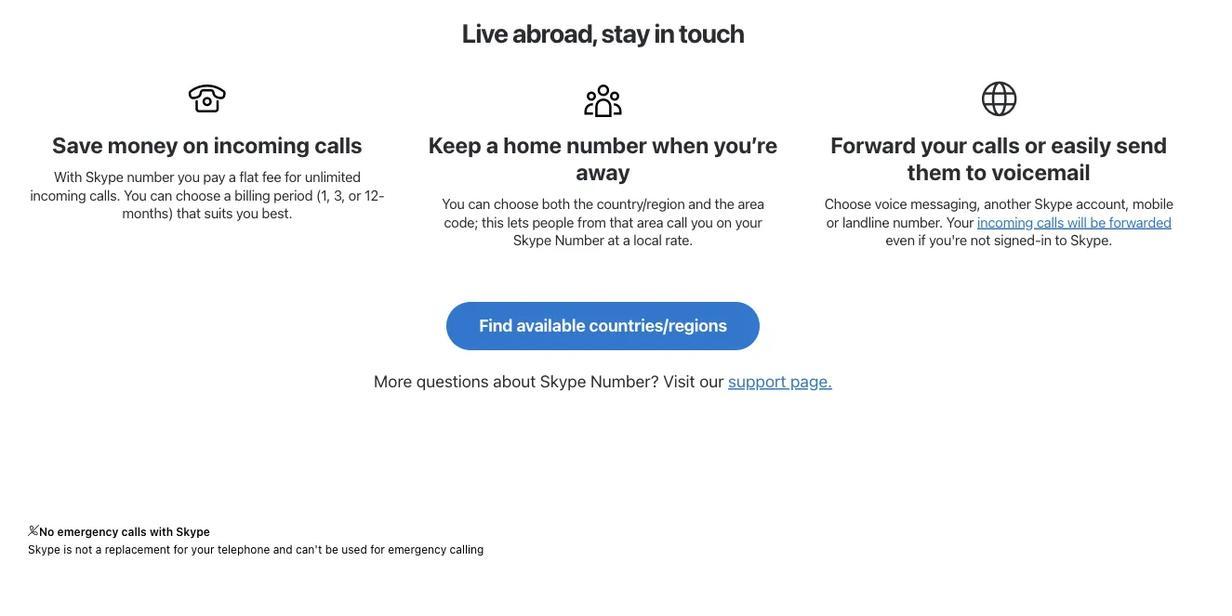 Task type: describe. For each thing, give the bounding box(es) containing it.
a up suits
[[224, 187, 231, 204]]

more
[[374, 372, 412, 392]]

flat
[[239, 169, 259, 186]]

1 horizontal spatial emergency
[[388, 544, 447, 557]]

be inside the incoming calls will be forwarded even if you're not signed-in to skype.
[[1090, 214, 1106, 231]]

call
[[667, 214, 687, 231]]

billing
[[234, 187, 270, 204]]

abroad,
[[512, 18, 596, 49]]

3,
[[334, 187, 345, 204]]

number?
[[591, 372, 659, 392]]

easily
[[1051, 132, 1111, 158]]

number
[[555, 232, 604, 249]]

incoming calls will be forwarded link
[[977, 214, 1172, 231]]

that inside you can choose both the country/region and the area code; this lets people from that area call you on your skype number at a local rate.
[[609, 214, 633, 231]]

skype inside you can choose both the country/region and the area code; this lets people from that area call you on your skype number at a local rate.
[[513, 232, 551, 249]]

about
[[493, 372, 536, 392]]

a right is
[[95, 544, 102, 557]]

used
[[342, 544, 367, 557]]

code;
[[444, 214, 478, 231]]

choose inside you can choose both the country/region and the area code; this lets people from that area call you on your skype number at a local rate.
[[494, 196, 538, 212]]

account,
[[1076, 196, 1129, 212]]

from
[[577, 214, 606, 231]]

1 the from the left
[[573, 196, 593, 212]]

if
[[918, 232, 926, 249]]

local
[[633, 232, 662, 249]]

and inside you can choose both the country/region and the area code; this lets people from that area call you on your skype number at a local rate.
[[688, 196, 711, 212]]

keep
[[428, 132, 481, 158]]

2 horizontal spatial for
[[370, 544, 385, 557]]

find available countries/regions
[[479, 316, 727, 336]]

choose voice messaging, another skype account, mobile or landline number. your
[[824, 196, 1173, 231]]

send
[[1116, 132, 1167, 158]]

best.
[[262, 206, 292, 222]]

2 vertical spatial your
[[191, 544, 214, 557]]

2 the from the left
[[715, 196, 734, 212]]

your
[[946, 214, 974, 231]]

stay
[[601, 18, 650, 49]]

can inside you can choose both the country/region and the area code; this lets people from that area call you on your skype number at a local rate.
[[468, 196, 490, 212]]

1 horizontal spatial incoming
[[214, 132, 310, 158]]

you inside you can choose both the country/region and the area code; this lets people from that area call you on your skype number at a local rate.
[[442, 196, 465, 212]]

live abroad, stay in touch
[[462, 18, 744, 49]]

page.
[[790, 372, 832, 392]]

support page. link
[[728, 372, 832, 392]]

that inside the with skype number you pay a flat fee for unlimited incoming calls. you can choose a billing period (1, 3, or 12- months) that suits you best.
[[177, 206, 201, 222]]

(1,
[[316, 187, 330, 204]]

period
[[274, 187, 313, 204]]

replacement
[[105, 544, 170, 557]]

0 horizontal spatial emergency
[[57, 527, 118, 540]]

skype inside the with skype number you pay a flat fee for unlimited incoming calls. you can choose a billing period (1, 3, or 12- months) that suits you best.
[[85, 169, 123, 186]]

0 horizontal spatial you
[[178, 169, 200, 186]]

at
[[608, 232, 619, 249]]

to inside the incoming calls will be forwarded even if you're not signed-in to skype.
[[1055, 232, 1067, 249]]

suits
[[204, 206, 233, 222]]

mobile
[[1132, 196, 1173, 212]]

0 horizontal spatial not
[[75, 544, 92, 557]]

no emergency calls with skype
[[39, 527, 210, 540]]

number inside the with skype number you pay a flat fee for unlimited incoming calls. you can choose a billing period (1, 3, or 12- months) that suits you best.
[[127, 169, 174, 186]]

calls inside forward your calls or easily send them to voicemail
[[972, 132, 1020, 158]]

0 horizontal spatial for
[[173, 544, 188, 557]]

for inside the with skype number you pay a flat fee for unlimited incoming calls. you can choose a billing period (1, 3, or 12- months) that suits you best.
[[285, 169, 301, 186]]

landline
[[842, 214, 889, 231]]

touch
[[679, 18, 744, 49]]

country/region
[[597, 196, 685, 212]]

0 horizontal spatial area
[[637, 214, 663, 231]]

1 vertical spatial and
[[273, 544, 293, 557]]

calls inside the incoming calls will be forwarded even if you're not signed-in to skype.
[[1037, 214, 1064, 231]]

1 horizontal spatial you
[[236, 206, 258, 222]]

skype down no
[[28, 544, 60, 557]]

forward
[[831, 132, 916, 158]]

more questions about skype number? visit our support page.
[[374, 372, 832, 392]]

choose
[[824, 196, 871, 212]]

forwarded
[[1109, 214, 1172, 231]]

countries/regions
[[589, 316, 727, 336]]

save
[[52, 132, 103, 158]]

live
[[462, 18, 508, 49]]

with
[[54, 169, 82, 186]]

calls.
[[89, 187, 120, 204]]

on inside you can choose both the country/region and the area code; this lets people from that area call you on your skype number at a local rate.
[[716, 214, 732, 231]]

a left flat
[[229, 169, 236, 186]]

our
[[699, 372, 724, 392]]

is
[[63, 544, 72, 557]]

another
[[984, 196, 1031, 212]]

signed-
[[994, 232, 1041, 249]]

pay
[[203, 169, 225, 186]]

not inside the incoming calls will be forwarded even if you're not signed-in to skype.
[[971, 232, 990, 249]]

fee
[[262, 169, 281, 186]]

no
[[39, 527, 54, 540]]

0 horizontal spatial on
[[183, 132, 209, 158]]

keep a home number when you're away
[[428, 132, 778, 185]]

even
[[886, 232, 915, 249]]

voicemail
[[992, 159, 1090, 185]]



Task type: locate. For each thing, give the bounding box(es) containing it.
rate.
[[665, 232, 693, 249]]

area down 'you're'
[[738, 196, 764, 212]]

1 vertical spatial emergency
[[388, 544, 447, 557]]

1 horizontal spatial for
[[285, 169, 301, 186]]

1 vertical spatial your
[[735, 214, 762, 231]]

your up them
[[921, 132, 967, 158]]

lets
[[507, 214, 529, 231]]

incoming down with
[[30, 187, 86, 204]]

your right call
[[735, 214, 762, 231]]

the down 'you're'
[[715, 196, 734, 212]]

calls left will
[[1037, 214, 1064, 231]]

can
[[150, 187, 172, 204], [468, 196, 490, 212]]

months)
[[122, 206, 173, 222]]

for right used
[[370, 544, 385, 557]]

1 vertical spatial on
[[716, 214, 732, 231]]

support
[[728, 372, 786, 392]]

0 vertical spatial in
[[654, 18, 674, 49]]

or right "3,"
[[348, 187, 361, 204]]

0 vertical spatial incoming
[[214, 132, 310, 158]]

2 horizontal spatial or
[[1025, 132, 1046, 158]]

you up months)
[[124, 187, 147, 204]]

in
[[654, 18, 674, 49], [1041, 232, 1052, 249]]

on
[[183, 132, 209, 158], [716, 214, 732, 231]]

and left can't
[[273, 544, 293, 557]]

home
[[503, 132, 562, 158]]

1 vertical spatial incoming
[[30, 187, 86, 204]]

this
[[482, 214, 504, 231]]

you left pay
[[178, 169, 200, 186]]

be
[[1090, 214, 1106, 231], [325, 544, 338, 557]]

0 vertical spatial and
[[688, 196, 711, 212]]

or inside choose voice messaging, another skype account, mobile or landline number. your
[[826, 214, 839, 231]]

0 vertical spatial number
[[567, 132, 647, 158]]

0 horizontal spatial or
[[348, 187, 361, 204]]

save money on incoming calls
[[52, 132, 362, 158]]

1 horizontal spatial number
[[567, 132, 647, 158]]

telephone
[[218, 544, 270, 557]]

0 vertical spatial not
[[971, 232, 990, 249]]

when
[[652, 132, 709, 158]]

and up rate.
[[688, 196, 711, 212]]

you inside you can choose both the country/region and the area code; this lets people from that area call you on your skype number at a local rate.
[[691, 214, 713, 231]]

skype right 'with' at bottom
[[176, 527, 210, 540]]

to right them
[[966, 159, 987, 185]]

choose down pay
[[176, 187, 220, 204]]

2 horizontal spatial your
[[921, 132, 967, 158]]

0 horizontal spatial and
[[273, 544, 293, 557]]

you
[[178, 169, 200, 186], [236, 206, 258, 222], [691, 214, 713, 231]]

be left used
[[325, 544, 338, 557]]

number.
[[893, 214, 943, 231]]

0 horizontal spatial your
[[191, 544, 214, 557]]

0 horizontal spatial to
[[966, 159, 987, 185]]

skype.
[[1071, 232, 1112, 249]]

a inside keep a home number when you're away
[[486, 132, 499, 158]]

0 horizontal spatial be
[[325, 544, 338, 557]]

the up "from"
[[573, 196, 593, 212]]

12-
[[364, 187, 384, 204]]

calls up the voicemail
[[972, 132, 1020, 158]]

choose
[[176, 187, 220, 204], [494, 196, 538, 212]]

1 horizontal spatial and
[[688, 196, 711, 212]]

1 horizontal spatial to
[[1055, 232, 1067, 249]]

calls up replacement
[[121, 527, 147, 540]]

1 vertical spatial in
[[1041, 232, 1052, 249]]

0 vertical spatial your
[[921, 132, 967, 158]]

be down account, on the right top of the page
[[1090, 214, 1106, 231]]

you inside the with skype number you pay a flat fee for unlimited incoming calls. you can choose a billing period (1, 3, or 12- months) that suits you best.
[[124, 187, 147, 204]]

to down the incoming calls will be forwarded link
[[1055, 232, 1067, 249]]

for
[[285, 169, 301, 186], [173, 544, 188, 557], [370, 544, 385, 557]]

not right is
[[75, 544, 92, 557]]

or up the voicemail
[[1025, 132, 1046, 158]]

1 horizontal spatial be
[[1090, 214, 1106, 231]]

incoming inside the incoming calls will be forwarded even if you're not signed-in to skype.
[[977, 214, 1033, 231]]

0 vertical spatial emergency
[[57, 527, 118, 540]]

1 horizontal spatial not
[[971, 232, 990, 249]]

skype up the incoming calls will be forwarded link
[[1035, 196, 1073, 212]]

choose inside the with skype number you pay a flat fee for unlimited incoming calls. you can choose a billing period (1, 3, or 12- months) that suits you best.
[[176, 187, 220, 204]]

2 horizontal spatial incoming
[[977, 214, 1033, 231]]

incoming inside the with skype number you pay a flat fee for unlimited incoming calls. you can choose a billing period (1, 3, or 12- months) that suits you best.
[[30, 187, 86, 204]]

1 vertical spatial area
[[637, 214, 663, 231]]

0 vertical spatial be
[[1090, 214, 1106, 231]]

skype inside choose voice messaging, another skype account, mobile or landline number. your
[[1035, 196, 1073, 212]]

with skype number you pay a flat fee for unlimited incoming calls. you can choose a billing period (1, 3, or 12- months) that suits you best.
[[30, 169, 384, 222]]

or
[[1025, 132, 1046, 158], [348, 187, 361, 204], [826, 214, 839, 231]]

skype up the calls. at the top left of the page
[[85, 169, 123, 186]]

area
[[738, 196, 764, 212], [637, 214, 663, 231]]

1 horizontal spatial your
[[735, 214, 762, 231]]

that up at on the top
[[609, 214, 633, 231]]

calls
[[314, 132, 362, 158], [972, 132, 1020, 158], [1037, 214, 1064, 231], [121, 527, 147, 540]]

1 horizontal spatial on
[[716, 214, 732, 231]]

you can choose both the country/region and the area code; this lets people from that area call you on your skype number at a local rate.
[[442, 196, 764, 249]]

your inside forward your calls or easily send them to voicemail
[[921, 132, 967, 158]]

to
[[966, 159, 987, 185], [1055, 232, 1067, 249]]

number inside keep a home number when you're away
[[567, 132, 647, 158]]

not down your
[[971, 232, 990, 249]]

calling
[[450, 544, 484, 557]]

you right call
[[691, 214, 713, 231]]

you're
[[714, 132, 778, 158]]

emergency left calling
[[388, 544, 447, 557]]

forward your calls or easily send them to voicemail
[[831, 132, 1167, 185]]

1 vertical spatial to
[[1055, 232, 1067, 249]]

will
[[1067, 214, 1087, 231]]

to inside forward your calls or easily send them to voicemail
[[966, 159, 987, 185]]

find
[[479, 316, 513, 336]]

incoming
[[214, 132, 310, 158], [30, 187, 86, 204], [977, 214, 1033, 231]]

your
[[921, 132, 967, 158], [735, 214, 762, 231], [191, 544, 214, 557]]

with
[[150, 527, 173, 540]]

0 horizontal spatial can
[[150, 187, 172, 204]]

visit
[[663, 372, 695, 392]]

0 vertical spatial area
[[738, 196, 764, 212]]

0 horizontal spatial number
[[127, 169, 174, 186]]

2 horizontal spatial you
[[691, 214, 713, 231]]

2 vertical spatial or
[[826, 214, 839, 231]]

1 horizontal spatial that
[[609, 214, 633, 231]]

messaging,
[[911, 196, 981, 212]]

questions
[[416, 372, 489, 392]]

choose up lets
[[494, 196, 538, 212]]

1 vertical spatial or
[[348, 187, 361, 204]]

and
[[688, 196, 711, 212], [273, 544, 293, 557]]

a right at on the top
[[623, 232, 630, 249]]

number down money
[[127, 169, 174, 186]]

find available countries/regions button
[[446, 303, 760, 351]]

available
[[516, 316, 585, 336]]

1 vertical spatial number
[[127, 169, 174, 186]]

unlimited
[[305, 169, 361, 186]]

a right keep
[[486, 132, 499, 158]]

incoming up fee
[[214, 132, 310, 158]]

people
[[532, 214, 574, 231]]

the
[[573, 196, 593, 212], [715, 196, 734, 212]]

away
[[576, 159, 630, 185]]

can up this
[[468, 196, 490, 212]]

skype is not a replacement for your telephone and can't be used for emergency calling
[[28, 544, 484, 557]]

1 horizontal spatial area
[[738, 196, 764, 212]]

1 horizontal spatial can
[[468, 196, 490, 212]]

0 horizontal spatial incoming
[[30, 187, 86, 204]]

both
[[542, 196, 570, 212]]

1 horizontal spatial or
[[826, 214, 839, 231]]

0 horizontal spatial in
[[654, 18, 674, 49]]

1 horizontal spatial in
[[1041, 232, 1052, 249]]

skype down lets
[[513, 232, 551, 249]]

incoming down another
[[977, 214, 1033, 231]]

in inside the incoming calls will be forwarded even if you're not signed-in to skype.
[[1041, 232, 1052, 249]]

for up the period
[[285, 169, 301, 186]]

can inside the with skype number you pay a flat fee for unlimited incoming calls. you can choose a billing period (1, 3, or 12- months) that suits you best.
[[150, 187, 172, 204]]

0 vertical spatial or
[[1025, 132, 1046, 158]]

0 horizontal spatial you
[[124, 187, 147, 204]]

you up code; at left top
[[442, 196, 465, 212]]

or inside the with skype number you pay a flat fee for unlimited incoming calls. you can choose a billing period (1, 3, or 12- months) that suits you best.
[[348, 187, 361, 204]]

0 vertical spatial to
[[966, 159, 987, 185]]

1 horizontal spatial the
[[715, 196, 734, 212]]

a inside you can choose both the country/region and the area code; this lets people from that area call you on your skype number at a local rate.
[[623, 232, 630, 249]]

you down 'billing'
[[236, 206, 258, 222]]

or inside forward your calls or easily send them to voicemail
[[1025, 132, 1046, 158]]

skype
[[85, 169, 123, 186], [1035, 196, 1073, 212], [513, 232, 551, 249], [540, 372, 586, 392], [176, 527, 210, 540], [28, 544, 60, 557]]

number
[[567, 132, 647, 158], [127, 169, 174, 186]]

number up the 'away'
[[567, 132, 647, 158]]

in right 'stay' at the top of page
[[654, 18, 674, 49]]

emergency
[[57, 527, 118, 540], [388, 544, 447, 557]]

incoming calls will be forwarded even if you're not signed-in to skype.
[[886, 214, 1172, 249]]

can't
[[296, 544, 322, 557]]

1 horizontal spatial you
[[442, 196, 465, 212]]

on right call
[[716, 214, 732, 231]]

them
[[907, 159, 961, 185]]

0 horizontal spatial that
[[177, 206, 201, 222]]

your inside you can choose both the country/region and the area code; this lets people from that area call you on your skype number at a local rate.
[[735, 214, 762, 231]]

1 vertical spatial not
[[75, 544, 92, 557]]

on up pay
[[183, 132, 209, 158]]

or down choose at the top of page
[[826, 214, 839, 231]]

you
[[124, 187, 147, 204], [442, 196, 465, 212]]

calls up unlimited
[[314, 132, 362, 158]]

emergency up is
[[57, 527, 118, 540]]

a
[[486, 132, 499, 158], [229, 169, 236, 186], [224, 187, 231, 204], [623, 232, 630, 249], [95, 544, 102, 557]]

your left 'telephone'
[[191, 544, 214, 557]]

area up local
[[637, 214, 663, 231]]

1 horizontal spatial choose
[[494, 196, 538, 212]]

0 vertical spatial on
[[183, 132, 209, 158]]

in down the incoming calls will be forwarded link
[[1041, 232, 1052, 249]]

0 horizontal spatial choose
[[176, 187, 220, 204]]

that left suits
[[177, 206, 201, 222]]

can up months)
[[150, 187, 172, 204]]

for right replacement
[[173, 544, 188, 557]]

skype right about
[[540, 372, 586, 392]]

voice
[[875, 196, 907, 212]]

2 vertical spatial incoming
[[977, 214, 1033, 231]]

1 vertical spatial be
[[325, 544, 338, 557]]

you're
[[929, 232, 967, 249]]

money
[[108, 132, 178, 158]]

0 horizontal spatial the
[[573, 196, 593, 212]]



Task type: vqa. For each thing, say whether or not it's contained in the screenshot.
Attached
no



